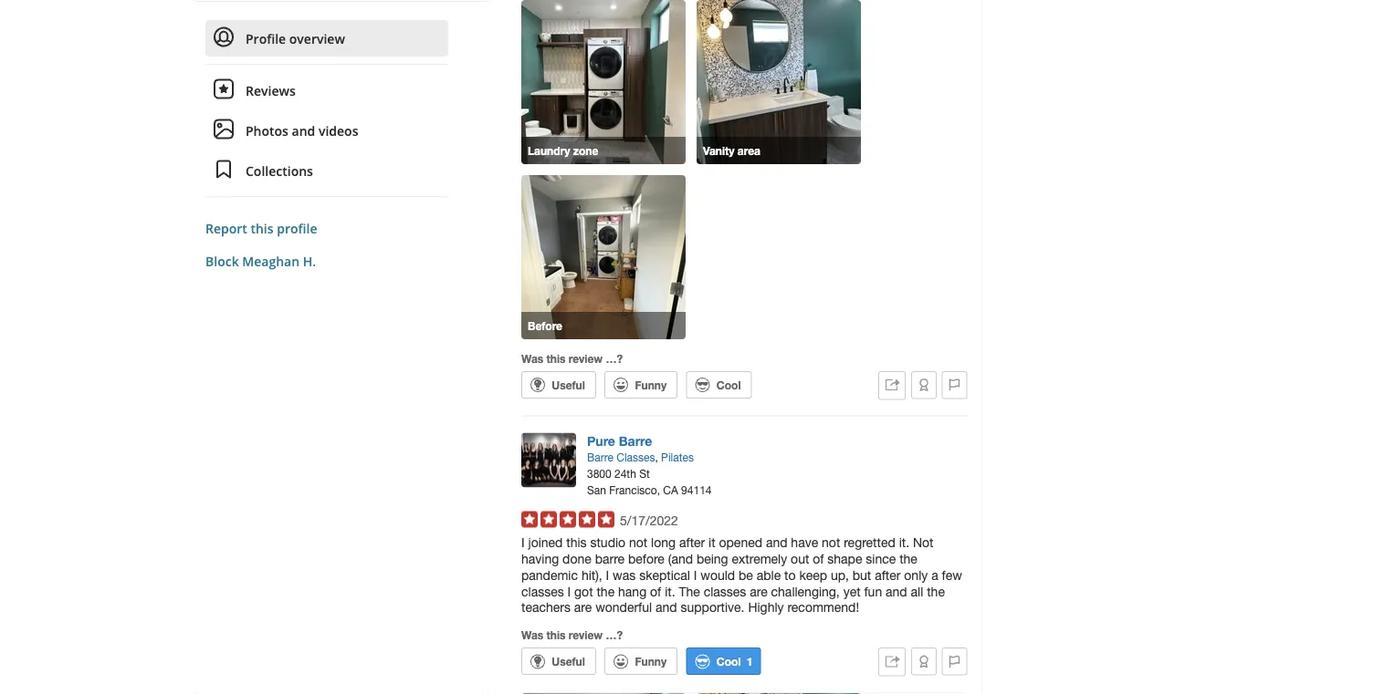 Task type: locate. For each thing, give the bounding box(es) containing it.
not
[[629, 535, 648, 550], [822, 535, 840, 550]]

24 photos v2 image
[[213, 118, 235, 140]]

2 not from the left
[[822, 535, 840, 550]]

0 vertical spatial …?
[[606, 352, 623, 365]]

only
[[904, 568, 928, 583]]

24 profile v2 image
[[213, 26, 235, 48]]

94114
[[681, 484, 712, 497]]

5.0 star rating image
[[521, 512, 614, 528]]

the down a
[[927, 584, 945, 599]]

1 vertical spatial funny link
[[605, 648, 678, 676]]

1 vertical spatial was this review …?
[[521, 629, 623, 642]]

after
[[679, 535, 705, 550], [875, 568, 901, 583]]

funny up pure barre link
[[635, 379, 667, 392]]

the
[[899, 551, 918, 566], [597, 584, 615, 599], [927, 584, 945, 599]]

1 cool from the top
[[717, 379, 741, 392]]

barre up classes
[[619, 434, 652, 449]]

1 not from the left
[[629, 535, 648, 550]]

1 vertical spatial funny
[[635, 656, 667, 669]]

0 vertical spatial useful link
[[521, 372, 596, 399]]

profile overview link
[[205, 20, 448, 57]]

was this review …?
[[521, 352, 623, 365], [521, 629, 623, 642]]

the
[[679, 584, 700, 599]]

review up pure
[[569, 352, 603, 365]]

shape
[[828, 551, 862, 566]]

2 was from the top
[[521, 629, 543, 642]]

out
[[791, 551, 809, 566]]

0 horizontal spatial it.
[[665, 584, 675, 599]]

0 horizontal spatial barre
[[587, 451, 613, 464]]

1 …? from the top
[[606, 352, 623, 365]]

0 horizontal spatial the
[[597, 584, 615, 599]]

photos
[[246, 122, 288, 139]]

be
[[739, 568, 753, 583]]

wonderful
[[595, 601, 652, 616]]

1 vertical spatial useful
[[552, 656, 585, 669]]

and
[[292, 122, 315, 139], [766, 535, 788, 550], [886, 584, 907, 599], [656, 601, 677, 616]]

1 horizontal spatial are
[[750, 584, 768, 599]]

1 horizontal spatial classes
[[704, 584, 746, 599]]

are down got
[[574, 601, 592, 616]]

the down hit),
[[597, 584, 615, 599]]

and down skeptical
[[656, 601, 677, 616]]

collections link
[[205, 152, 448, 189]]

was
[[613, 568, 636, 583]]

0 vertical spatial review
[[569, 352, 603, 365]]

1 useful from the top
[[552, 379, 585, 392]]

(and
[[668, 551, 693, 566]]

classes
[[521, 584, 564, 599], [704, 584, 746, 599]]

funny link up pure barre link
[[605, 372, 678, 399]]

san
[[587, 484, 606, 497]]

menu
[[205, 20, 448, 197]]

0 horizontal spatial not
[[629, 535, 648, 550]]

vanity area
[[703, 144, 761, 157]]

2 funny from the top
[[635, 656, 667, 669]]

funny link
[[605, 372, 678, 399], [605, 648, 678, 676]]

1 vertical spatial review
[[569, 629, 603, 642]]

1 vertical spatial useful link
[[521, 648, 596, 676]]

24th
[[615, 468, 636, 481]]

barre
[[595, 551, 625, 566]]

useful down teachers
[[552, 656, 585, 669]]

funny
[[635, 379, 667, 392], [635, 656, 667, 669]]

not up shape
[[822, 535, 840, 550]]

1 vertical spatial …?
[[606, 629, 623, 642]]

of down skeptical
[[650, 584, 661, 599]]

0 horizontal spatial after
[[679, 535, 705, 550]]

laundry
[[528, 144, 570, 157]]

the up only
[[899, 551, 918, 566]]

few
[[942, 568, 962, 583]]

this
[[251, 220, 274, 237], [547, 352, 566, 365], [566, 535, 587, 550], [547, 629, 566, 642]]

pilates link
[[661, 451, 694, 464]]

0 vertical spatial useful
[[552, 379, 585, 392]]

reviews link
[[205, 72, 448, 109]]

barre
[[619, 434, 652, 449], [587, 451, 613, 464]]

cool for cool
[[717, 379, 741, 392]]

fun
[[864, 584, 882, 599]]

was this review …? for barre classes
[[521, 629, 623, 642]]

highly
[[748, 601, 784, 616]]

after left it
[[679, 535, 705, 550]]

2 …? from the top
[[606, 629, 623, 642]]

2 classes from the left
[[704, 584, 746, 599]]

useful for report this profile
[[552, 379, 585, 392]]

1 vertical spatial cool
[[717, 656, 741, 669]]

1 horizontal spatial it.
[[899, 535, 909, 550]]

useful link
[[521, 372, 596, 399], [521, 648, 596, 676]]

0 horizontal spatial are
[[574, 601, 592, 616]]

1 was this review …? from the top
[[521, 352, 623, 365]]

of
[[813, 551, 824, 566], [650, 584, 661, 599]]

hit),
[[582, 568, 602, 583]]

0 vertical spatial cool
[[717, 379, 741, 392]]

reviews
[[246, 82, 296, 99]]

1 funny link from the top
[[605, 372, 678, 399]]

cool for cool 1
[[717, 656, 741, 669]]

0 vertical spatial was
[[521, 352, 543, 365]]

would
[[701, 568, 735, 583]]

barre classes link
[[587, 451, 655, 464]]

0 horizontal spatial classes
[[521, 584, 564, 599]]

…? down wonderful on the bottom
[[606, 629, 623, 642]]

classes up teachers
[[521, 584, 564, 599]]

0 vertical spatial funny link
[[605, 372, 678, 399]]

1 horizontal spatial not
[[822, 535, 840, 550]]

funny link down wonderful on the bottom
[[605, 648, 678, 676]]

challenging,
[[771, 584, 840, 599]]

recommend!
[[787, 601, 859, 616]]

1 horizontal spatial after
[[875, 568, 901, 583]]

review down got
[[569, 629, 603, 642]]

of up keep
[[813, 551, 824, 566]]

was this review …? down teachers
[[521, 629, 623, 642]]

,
[[655, 451, 658, 464]]

2 horizontal spatial the
[[927, 584, 945, 599]]

collections
[[246, 162, 313, 179]]

review for report this profile
[[569, 352, 603, 365]]

collections menu item
[[205, 152, 448, 197]]

2 review from the top
[[569, 629, 603, 642]]

not up before
[[629, 535, 648, 550]]

i left joined
[[521, 535, 525, 550]]

2 useful link from the top
[[521, 648, 596, 676]]

it. down skeptical
[[665, 584, 675, 599]]

vanity
[[703, 144, 735, 157]]

1 horizontal spatial barre
[[619, 434, 652, 449]]

useful link down teachers
[[521, 648, 596, 676]]

keep
[[799, 568, 827, 583]]

useful for barre classes
[[552, 656, 585, 669]]

0 horizontal spatial of
[[650, 584, 661, 599]]

after down since
[[875, 568, 901, 583]]

useful down the before
[[552, 379, 585, 392]]

since
[[866, 551, 896, 566]]

0 vertical spatial after
[[679, 535, 705, 550]]

0 vertical spatial was this review …?
[[521, 352, 623, 365]]

useful link for report this profile
[[521, 372, 596, 399]]

2 was this review …? from the top
[[521, 629, 623, 642]]

skeptical
[[639, 568, 690, 583]]

24 collections v2 image
[[213, 159, 235, 180]]

classes down would
[[704, 584, 746, 599]]

it. left not at the bottom right of page
[[899, 535, 909, 550]]

0 vertical spatial of
[[813, 551, 824, 566]]

pandemic
[[521, 568, 578, 583]]

was down teachers
[[521, 629, 543, 642]]

funny down wonderful on the bottom
[[635, 656, 667, 669]]

have
[[791, 535, 818, 550]]

2 cool from the top
[[717, 656, 741, 669]]

1 was from the top
[[521, 352, 543, 365]]

1 horizontal spatial the
[[899, 551, 918, 566]]

overview
[[289, 30, 345, 47]]

cool link
[[686, 372, 752, 399]]

…?
[[606, 352, 623, 365], [606, 629, 623, 642]]

this up done
[[566, 535, 587, 550]]

funny link for report this profile
[[605, 372, 678, 399]]

barre up 3800
[[587, 451, 613, 464]]

report this profile link
[[205, 220, 317, 237]]

and left videos
[[292, 122, 315, 139]]

able
[[757, 568, 781, 583]]

review
[[569, 352, 603, 365], [569, 629, 603, 642]]

1 funny from the top
[[635, 379, 667, 392]]

…? up pure barre link
[[606, 352, 623, 365]]

was
[[521, 352, 543, 365], [521, 629, 543, 642]]

cool
[[717, 379, 741, 392], [717, 656, 741, 669]]

1 horizontal spatial of
[[813, 551, 824, 566]]

1 vertical spatial barre
[[587, 451, 613, 464]]

1 vertical spatial it.
[[665, 584, 675, 599]]

1 useful link from the top
[[521, 372, 596, 399]]

2 useful from the top
[[552, 656, 585, 669]]

1 vertical spatial was
[[521, 629, 543, 642]]

2 funny link from the top
[[605, 648, 678, 676]]

are
[[750, 584, 768, 599], [574, 601, 592, 616]]

are up highly
[[750, 584, 768, 599]]

useful link for barre classes
[[521, 648, 596, 676]]

…? for report this profile
[[606, 352, 623, 365]]

was this review …? down the before
[[521, 352, 623, 365]]

useful link down the before
[[521, 372, 596, 399]]

funny link for barre classes
[[605, 648, 678, 676]]

i left got
[[568, 584, 571, 599]]

was down the before
[[521, 352, 543, 365]]

block
[[205, 252, 239, 270]]

0 vertical spatial funny
[[635, 379, 667, 392]]

3800
[[587, 468, 611, 481]]

report this profile
[[205, 220, 317, 237]]

useful
[[552, 379, 585, 392], [552, 656, 585, 669]]

0 vertical spatial it.
[[899, 535, 909, 550]]

1 review from the top
[[569, 352, 603, 365]]

area
[[738, 144, 761, 157]]

0 vertical spatial barre
[[619, 434, 652, 449]]

1 vertical spatial are
[[574, 601, 592, 616]]

pilates
[[661, 451, 694, 464]]

pure barre link
[[587, 434, 652, 449]]

it.
[[899, 535, 909, 550], [665, 584, 675, 599]]

regretted
[[844, 535, 895, 550]]



Task type: vqa. For each thing, say whether or not it's contained in the screenshot.
zone
yes



Task type: describe. For each thing, give the bounding box(es) containing it.
1
[[747, 656, 753, 669]]

st
[[639, 468, 650, 481]]

it
[[709, 535, 716, 550]]

joined
[[528, 535, 563, 550]]

5/17/2022
[[620, 513, 678, 528]]

studio
[[590, 535, 626, 550]]

ca
[[663, 484, 678, 497]]

long
[[651, 535, 676, 550]]

not
[[913, 535, 934, 550]]

pure barre image
[[521, 433, 576, 488]]

this down the before
[[547, 352, 566, 365]]

was this review …? for report this profile
[[521, 352, 623, 365]]

photo of gadi construction - santa clara, ca, united states. before image
[[521, 175, 686, 340]]

this up block meaghan h.
[[251, 220, 274, 237]]

meaghan
[[242, 252, 300, 270]]

a
[[931, 568, 938, 583]]

1 vertical spatial of
[[650, 584, 661, 599]]

supportive.
[[681, 601, 745, 616]]

profile overview
[[246, 30, 345, 47]]

before
[[528, 319, 562, 332]]

block meaghan h.
[[205, 252, 316, 270]]

24 review v2 image
[[213, 78, 235, 100]]

but
[[853, 568, 871, 583]]

i right hit),
[[606, 568, 609, 583]]

pure
[[587, 434, 615, 449]]

h.
[[303, 252, 316, 270]]

funny for barre classes
[[635, 656, 667, 669]]

profile
[[246, 30, 286, 47]]

francisco,
[[609, 484, 660, 497]]

was for barre classes
[[521, 629, 543, 642]]

review for barre classes
[[569, 629, 603, 642]]

funny for report this profile
[[635, 379, 667, 392]]

pure barre barre classes , pilates 3800 24th st san francisco, ca 94114
[[587, 434, 712, 497]]

profile overview menu item
[[205, 20, 448, 65]]

up,
[[831, 568, 849, 583]]

all
[[911, 584, 923, 599]]

this down teachers
[[547, 629, 566, 642]]

having
[[521, 551, 559, 566]]

hang
[[618, 584, 647, 599]]

cool 1
[[717, 656, 753, 669]]

0 vertical spatial are
[[750, 584, 768, 599]]

photos and videos
[[246, 122, 358, 139]]

menu containing profile overview
[[205, 20, 448, 197]]

block meaghan h. button
[[205, 252, 316, 270]]

yet
[[843, 584, 861, 599]]

classes
[[617, 451, 655, 464]]

got
[[574, 584, 593, 599]]

teachers
[[521, 601, 571, 616]]

…? for barre classes
[[606, 629, 623, 642]]

report
[[205, 220, 247, 237]]

being
[[697, 551, 728, 566]]

1 vertical spatial after
[[875, 568, 901, 583]]

to
[[784, 568, 796, 583]]

laundry zone
[[528, 144, 598, 157]]

was for report this profile
[[521, 352, 543, 365]]

i joined this studio not long after it opened and have not regretted it. not having done barre before (and being extremely out of shape since the pandemic hit), i was skeptical i would be able to keep up, but after only a few classes i got the hang of it. the classes are challenging, yet fun and all the teachers are wonderful and supportive. highly recommend!
[[521, 535, 962, 616]]

photos and videos link
[[205, 112, 448, 149]]

before
[[628, 551, 665, 566]]

extremely
[[732, 551, 787, 566]]

this inside i joined this studio not long after it opened and have not regretted it. not having done barre before (and being extremely out of shape since the pandemic hit), i was skeptical i would be able to keep up, but after only a few classes i got the hang of it. the classes are challenging, yet fun and all the teachers are wonderful and supportive. highly recommend!
[[566, 535, 587, 550]]

photo of gadi construction - santa clara, ca, united states. vanity area image
[[697, 0, 861, 164]]

profile
[[277, 220, 317, 237]]

zone
[[573, 144, 598, 157]]

and up extremely
[[766, 535, 788, 550]]

1 classes from the left
[[521, 584, 564, 599]]

and left all
[[886, 584, 907, 599]]

photo of gadi construction - santa clara, ca, united states. laundry zone image
[[521, 0, 686, 164]]

done
[[563, 551, 591, 566]]

i up the
[[694, 568, 697, 583]]

videos
[[319, 122, 358, 139]]

opened
[[719, 535, 762, 550]]



